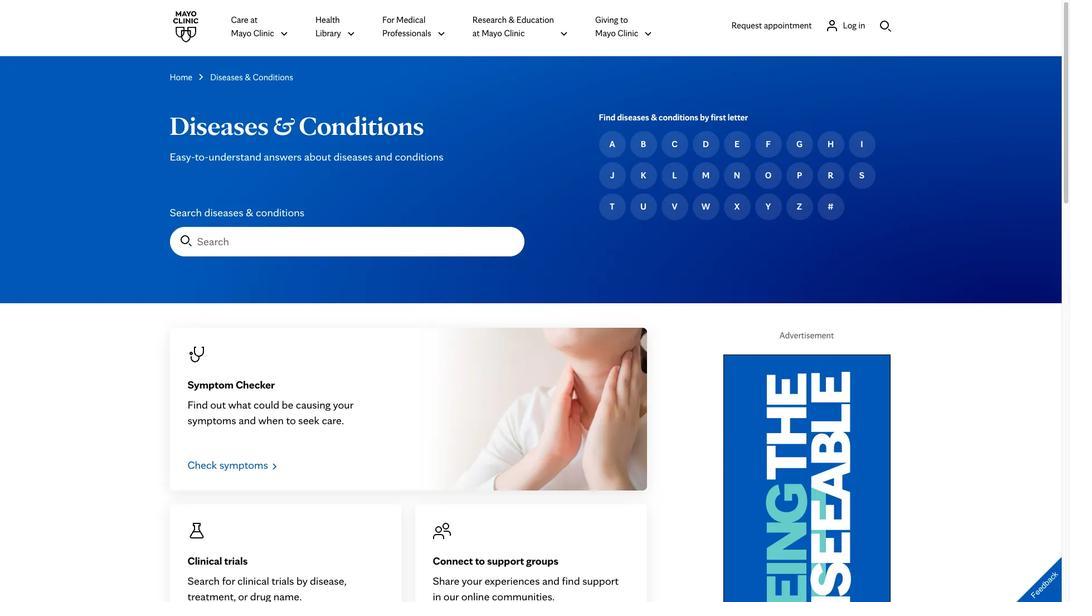 Task type: describe. For each thing, give the bounding box(es) containing it.
i
[[861, 139, 863, 149]]

connect to support groups
[[433, 554, 559, 568]]

about
[[304, 150, 331, 163]]

g
[[797, 139, 803, 149]]

S text field
[[860, 169, 865, 182]]

l
[[673, 170, 677, 181]]

mayo inside research & education at mayo clinic
[[482, 28, 502, 38]]

R text field
[[828, 169, 834, 182]]

h link
[[818, 131, 844, 158]]

causing
[[296, 398, 331, 411]]

mayo for care at mayo clinic
[[231, 28, 252, 38]]

s link
[[849, 162, 876, 189]]

easy-to-understand answers about diseases and conditions
[[170, 150, 444, 163]]

b link
[[630, 131, 657, 158]]

j
[[610, 170, 615, 181]]

m link
[[693, 162, 720, 189]]

C text field
[[672, 138, 678, 151]]

library
[[316, 28, 341, 38]]

# text field
[[828, 200, 834, 214]]

share your experiences and find support in our online communities.
[[433, 574, 619, 602]]

a
[[610, 139, 615, 149]]

Log in text field
[[843, 19, 866, 32]]

o
[[765, 170, 772, 181]]

symptom
[[188, 378, 234, 391]]

w
[[702, 201, 710, 212]]

O text field
[[765, 169, 772, 182]]

search for search diseases & conditions
[[170, 206, 202, 219]]

and inside share your experiences and find support in our online communities.
[[542, 574, 560, 588]]

could
[[254, 398, 279, 411]]

find out what could be causing your symptoms and when to seek care.
[[188, 398, 353, 427]]

Z text field
[[797, 200, 802, 214]]

& inside research & education at mayo clinic
[[509, 14, 515, 25]]

0 vertical spatial diseases
[[210, 72, 243, 83]]

symptom checker
[[188, 378, 275, 391]]

Request appointment text field
[[732, 19, 812, 32]]

to-
[[195, 150, 209, 163]]

k link
[[630, 162, 657, 189]]

for
[[382, 14, 395, 25]]

g link
[[786, 131, 813, 158]]

u
[[641, 201, 647, 212]]

health
[[316, 14, 340, 25]]

t link
[[599, 193, 626, 220]]

out
[[210, 398, 226, 411]]

advertisement
[[780, 330, 834, 341]]

letter
[[728, 112, 748, 123]]

u link
[[630, 193, 657, 220]]

conditions for find diseases & conditions by first letter
[[659, 112, 699, 123]]

connect
[[433, 554, 473, 568]]

answers
[[264, 150, 302, 163]]

clinical
[[188, 554, 222, 568]]

H text field
[[828, 138, 834, 151]]

care
[[231, 14, 249, 25]]

#
[[828, 201, 834, 212]]

mayo clinic home page image
[[170, 11, 201, 42]]

1 horizontal spatial conditions
[[395, 150, 444, 163]]

l link
[[662, 162, 688, 189]]

seek
[[298, 414, 320, 427]]

B text field
[[641, 138, 646, 151]]

Search diseases & conditions text field
[[170, 227, 524, 256]]

home
[[170, 72, 193, 83]]

0 vertical spatial diseases & conditions
[[210, 72, 293, 83]]

s
[[860, 170, 865, 181]]

M text field
[[702, 169, 710, 182]]

for
[[222, 574, 235, 588]]

conditions for search diseases & conditions
[[256, 206, 305, 219]]

search for search
[[197, 235, 229, 248]]

for medical professionals button
[[382, 13, 446, 41]]

v link
[[662, 193, 688, 220]]

home link
[[170, 71, 193, 84]]

first
[[711, 112, 726, 123]]

by for trials
[[297, 574, 308, 588]]

name.
[[274, 590, 302, 602]]

search diseases & conditions
[[170, 206, 305, 219]]

clinic for care at mayo clinic
[[254, 28, 274, 38]]

clinical
[[238, 574, 269, 588]]

D text field
[[703, 138, 709, 151]]

care at mayo clinic
[[231, 14, 274, 38]]

by for conditions
[[700, 112, 709, 123]]

check
[[188, 458, 217, 472]]

experiences
[[485, 574, 540, 588]]

P text field
[[797, 169, 802, 182]]

clinical trials
[[188, 554, 248, 568]]

understand
[[209, 150, 261, 163]]

U text field
[[641, 200, 647, 214]]

y link
[[755, 193, 782, 220]]

for medical professionals
[[382, 14, 431, 38]]

p
[[797, 170, 802, 181]]

1 vertical spatial conditions
[[299, 109, 424, 142]]

m
[[702, 170, 710, 181]]

1 vertical spatial symptoms
[[219, 458, 268, 472]]

clinic for giving to mayo clinic
[[618, 28, 639, 38]]

x
[[735, 201, 740, 212]]

0 horizontal spatial conditions
[[253, 72, 293, 83]]

to inside "find out what could be causing your symptoms and when to seek care."
[[286, 414, 296, 427]]

0 vertical spatial support
[[487, 554, 524, 568]]

health library
[[316, 14, 341, 38]]

b
[[641, 139, 646, 149]]

G text field
[[797, 138, 803, 151]]

X text field
[[735, 200, 740, 214]]

f link
[[755, 131, 782, 158]]



Task type: locate. For each thing, give the bounding box(es) containing it.
diseases right home
[[210, 72, 243, 83]]

at inside research & education at mayo clinic
[[473, 28, 480, 38]]

0 horizontal spatial your
[[333, 398, 353, 411]]

f
[[766, 139, 771, 149]]

communities.
[[492, 590, 555, 602]]

L text field
[[673, 169, 677, 182]]

symptoms down out
[[188, 414, 236, 427]]

to inside giving to mayo clinic
[[621, 14, 628, 25]]

2 vertical spatial search
[[188, 574, 220, 588]]

2 horizontal spatial mayo
[[595, 28, 616, 38]]

find up a
[[599, 112, 616, 123]]

2 mayo from the left
[[482, 28, 502, 38]]

diseases for search diseases & conditions
[[204, 206, 244, 219]]

in
[[859, 20, 866, 30], [433, 590, 441, 602]]

symptoms
[[188, 414, 236, 427], [219, 458, 268, 472]]

diseases & conditions down the care at mayo clinic
[[210, 72, 293, 83]]

your up online
[[462, 574, 482, 588]]

conditions down care at mayo clinic dropdown button
[[253, 72, 293, 83]]

symptoms right check in the left bottom of the page
[[219, 458, 268, 472]]

w link
[[693, 193, 720, 220]]

n link
[[724, 162, 751, 189]]

care.
[[322, 414, 344, 427]]

2 horizontal spatial to
[[621, 14, 628, 25]]

0 horizontal spatial mayo
[[231, 28, 252, 38]]

find
[[562, 574, 580, 588]]

p link
[[786, 162, 813, 189]]

in right the log
[[859, 20, 866, 30]]

1 horizontal spatial in
[[859, 20, 866, 30]]

1 vertical spatial diseases
[[170, 109, 269, 142]]

N text field
[[734, 169, 740, 182]]

0 horizontal spatial in
[[433, 590, 441, 602]]

0 vertical spatial trials
[[224, 554, 248, 568]]

0 horizontal spatial diseases
[[204, 206, 244, 219]]

conditions up about
[[299, 109, 424, 142]]

0 horizontal spatial trials
[[224, 554, 248, 568]]

1 vertical spatial at
[[473, 28, 480, 38]]

to right connect
[[475, 554, 485, 568]]

diseases up the understand
[[170, 109, 269, 142]]

treatment,
[[188, 590, 236, 602]]

J text field
[[610, 169, 615, 182]]

1 horizontal spatial your
[[462, 574, 482, 588]]

education
[[517, 14, 554, 25]]

to down be
[[286, 414, 296, 427]]

2 horizontal spatial clinic
[[618, 28, 639, 38]]

0 horizontal spatial clinic
[[254, 28, 274, 38]]

0 vertical spatial conditions
[[659, 112, 699, 123]]

2 vertical spatial conditions
[[256, 206, 305, 219]]

1 vertical spatial trials
[[272, 574, 294, 588]]

easy-
[[170, 150, 195, 163]]

find left out
[[188, 398, 208, 411]]

in inside text box
[[859, 20, 866, 30]]

1 clinic from the left
[[254, 28, 274, 38]]

1 mayo from the left
[[231, 28, 252, 38]]

1 horizontal spatial find
[[599, 112, 616, 123]]

F text field
[[766, 138, 771, 151]]

e
[[735, 139, 740, 149]]

giving to mayo clinic
[[595, 14, 639, 38]]

0 horizontal spatial support
[[487, 554, 524, 568]]

your up the care.
[[333, 398, 353, 411]]

1 vertical spatial find
[[188, 398, 208, 411]]

by up name.
[[297, 574, 308, 588]]

mayo inside giving to mayo clinic
[[595, 28, 616, 38]]

0 vertical spatial search
[[170, 206, 202, 219]]

what
[[228, 398, 251, 411]]

symptoms inside "find out what could be causing your symptoms and when to seek care."
[[188, 414, 236, 427]]

2 vertical spatial and
[[542, 574, 560, 588]]

log
[[843, 20, 857, 30]]

at
[[250, 14, 258, 25], [473, 28, 480, 38]]

trials up name.
[[272, 574, 294, 588]]

e link
[[724, 131, 751, 158]]

your inside share your experiences and find support in our online communities.
[[462, 574, 482, 588]]

mayo down care
[[231, 28, 252, 38]]

mayo for giving to mayo clinic
[[595, 28, 616, 38]]

advertisement region
[[723, 355, 891, 602]]

None text field
[[188, 457, 280, 473]]

0 vertical spatial find
[[599, 112, 616, 123]]

in inside share your experiences and find support in our online communities.
[[433, 590, 441, 602]]

to
[[621, 14, 628, 25], [286, 414, 296, 427], [475, 554, 485, 568]]

giving to mayo clinic button
[[595, 13, 653, 41]]

r link
[[818, 162, 844, 189]]

at inside the care at mayo clinic
[[250, 14, 258, 25]]

# link
[[818, 193, 844, 220]]

y
[[766, 201, 771, 212]]

drug
[[250, 590, 271, 602]]

t
[[610, 201, 615, 212]]

request appointment link
[[732, 19, 812, 32]]

V text field
[[672, 200, 678, 214]]

professionals
[[382, 28, 431, 38]]

by inside search for clinical trials by disease, treatment, or drug name.
[[297, 574, 308, 588]]

clinic inside research & education at mayo clinic
[[504, 28, 525, 38]]

clinic inside giving to mayo clinic
[[618, 28, 639, 38]]

a link
[[599, 131, 626, 158]]

appointment
[[764, 20, 812, 30]]

2 horizontal spatial diseases
[[617, 112, 649, 123]]

search for clinical trials by disease, treatment, or drug name.
[[188, 574, 347, 602]]

search for search for clinical trials by disease, treatment, or drug name.
[[188, 574, 220, 588]]

k
[[641, 170, 646, 181]]

0 vertical spatial and
[[375, 150, 393, 163]]

trials inside search for clinical trials by disease, treatment, or drug name.
[[272, 574, 294, 588]]

1 horizontal spatial conditions
[[299, 109, 424, 142]]

find diseases & conditions by first letter
[[599, 112, 748, 123]]

1 vertical spatial diseases & conditions
[[170, 109, 424, 142]]

your inside "find out what could be causing your symptoms and when to seek care."
[[333, 398, 353, 411]]

0 horizontal spatial at
[[250, 14, 258, 25]]

0 vertical spatial diseases
[[617, 112, 649, 123]]

1 vertical spatial diseases
[[334, 150, 373, 163]]

1 vertical spatial support
[[583, 574, 619, 588]]

support inside share your experiences and find support in our online communities.
[[583, 574, 619, 588]]

diseases
[[210, 72, 243, 83], [170, 109, 269, 142]]

our
[[444, 590, 459, 602]]

mayo down research
[[482, 28, 502, 38]]

1 horizontal spatial support
[[583, 574, 619, 588]]

conditions
[[253, 72, 293, 83], [299, 109, 424, 142]]

support up experiences in the bottom of the page
[[487, 554, 524, 568]]

checker
[[236, 378, 275, 391]]

A text field
[[610, 138, 615, 151]]

W text field
[[702, 200, 710, 214]]

your
[[333, 398, 353, 411], [462, 574, 482, 588]]

diseases & conditions up easy-to-understand answers about diseases and conditions
[[170, 109, 424, 142]]

find
[[599, 112, 616, 123], [188, 398, 208, 411]]

1 horizontal spatial by
[[700, 112, 709, 123]]

o link
[[755, 162, 782, 189]]

1 horizontal spatial clinic
[[504, 28, 525, 38]]

1 horizontal spatial diseases
[[334, 150, 373, 163]]

0 vertical spatial your
[[333, 398, 353, 411]]

support right find
[[583, 574, 619, 588]]

care at mayo clinic button
[[231, 13, 289, 41]]

mayo
[[231, 28, 252, 38], [482, 28, 502, 38], [595, 28, 616, 38]]

be
[[282, 398, 294, 411]]

feedback button
[[1008, 548, 1070, 602]]

request appointment
[[732, 20, 812, 30]]

0 horizontal spatial to
[[286, 414, 296, 427]]

find for find out what could be causing your symptoms and when to seek care.
[[188, 398, 208, 411]]

research & education at mayo clinic
[[473, 14, 554, 38]]

and inside "find out what could be causing your symptoms and when to seek care."
[[239, 414, 256, 427]]

0 vertical spatial by
[[700, 112, 709, 123]]

v
[[672, 201, 678, 212]]

1 vertical spatial in
[[433, 590, 441, 602]]

log in
[[843, 20, 866, 30]]

1 vertical spatial and
[[239, 414, 256, 427]]

0 horizontal spatial conditions
[[256, 206, 305, 219]]

1 horizontal spatial at
[[473, 28, 480, 38]]

to for giving
[[621, 14, 628, 25]]

r
[[828, 170, 834, 181]]

Y text field
[[766, 200, 771, 214]]

E text field
[[735, 138, 740, 151]]

d link
[[693, 131, 720, 158]]

3 clinic from the left
[[618, 28, 639, 38]]

3 mayo from the left
[[595, 28, 616, 38]]

1 vertical spatial your
[[462, 574, 482, 588]]

z
[[797, 201, 802, 212]]

2 clinic from the left
[[504, 28, 525, 38]]

x link
[[724, 193, 751, 220]]

none text field containing check
[[188, 457, 280, 473]]

at right care
[[250, 14, 258, 25]]

i link
[[849, 131, 876, 158]]

support
[[487, 554, 524, 568], [583, 574, 619, 588]]

0 vertical spatial at
[[250, 14, 258, 25]]

K text field
[[641, 169, 646, 182]]

0 vertical spatial in
[[859, 20, 866, 30]]

z link
[[786, 193, 813, 220]]

h
[[828, 139, 834, 149]]

1 vertical spatial by
[[297, 574, 308, 588]]

medical
[[396, 14, 426, 25]]

diseases
[[617, 112, 649, 123], [334, 150, 373, 163], [204, 206, 244, 219]]

1 vertical spatial conditions
[[395, 150, 444, 163]]

1 horizontal spatial and
[[375, 150, 393, 163]]

find for find diseases & conditions by first letter
[[599, 112, 616, 123]]

disease,
[[310, 574, 347, 588]]

request
[[732, 20, 762, 30]]

1 horizontal spatial mayo
[[482, 28, 502, 38]]

2 horizontal spatial conditions
[[659, 112, 699, 123]]

2 vertical spatial diseases
[[204, 206, 244, 219]]

log in link
[[825, 19, 866, 32]]

0 horizontal spatial by
[[297, 574, 308, 588]]

1 vertical spatial to
[[286, 414, 296, 427]]

1 horizontal spatial trials
[[272, 574, 294, 588]]

research & education at mayo clinic button
[[473, 13, 569, 41]]

0 vertical spatial conditions
[[253, 72, 293, 83]]

health library button
[[316, 13, 356, 41]]

I text field
[[861, 138, 863, 151]]

j link
[[599, 162, 626, 189]]

by left first
[[700, 112, 709, 123]]

0 vertical spatial to
[[621, 14, 628, 25]]

1 horizontal spatial to
[[475, 554, 485, 568]]

0 horizontal spatial find
[[188, 398, 208, 411]]

to for connect
[[475, 554, 485, 568]]

trials up for
[[224, 554, 248, 568]]

mayo inside the care at mayo clinic
[[231, 28, 252, 38]]

diseases for find diseases & conditions by first letter
[[617, 112, 649, 123]]

d
[[703, 139, 709, 149]]

2 horizontal spatial and
[[542, 574, 560, 588]]

2 vertical spatial to
[[475, 554, 485, 568]]

1 vertical spatial search
[[197, 235, 229, 248]]

0 horizontal spatial and
[[239, 414, 256, 427]]

T text field
[[610, 200, 615, 214]]

to right giving
[[621, 14, 628, 25]]

in left the our
[[433, 590, 441, 602]]

share
[[433, 574, 460, 588]]

search inside search for clinical trials by disease, treatment, or drug name.
[[188, 574, 220, 588]]

trials
[[224, 554, 248, 568], [272, 574, 294, 588]]

c link
[[662, 131, 688, 158]]

c
[[672, 139, 678, 149]]

at down research
[[473, 28, 480, 38]]

clinic inside the care at mayo clinic
[[254, 28, 274, 38]]

find inside "find out what could be causing your symptoms and when to seek care."
[[188, 398, 208, 411]]

0 vertical spatial symptoms
[[188, 414, 236, 427]]

mayo down giving
[[595, 28, 616, 38]]



Task type: vqa. For each thing, say whether or not it's contained in the screenshot.
Ad Choices
no



